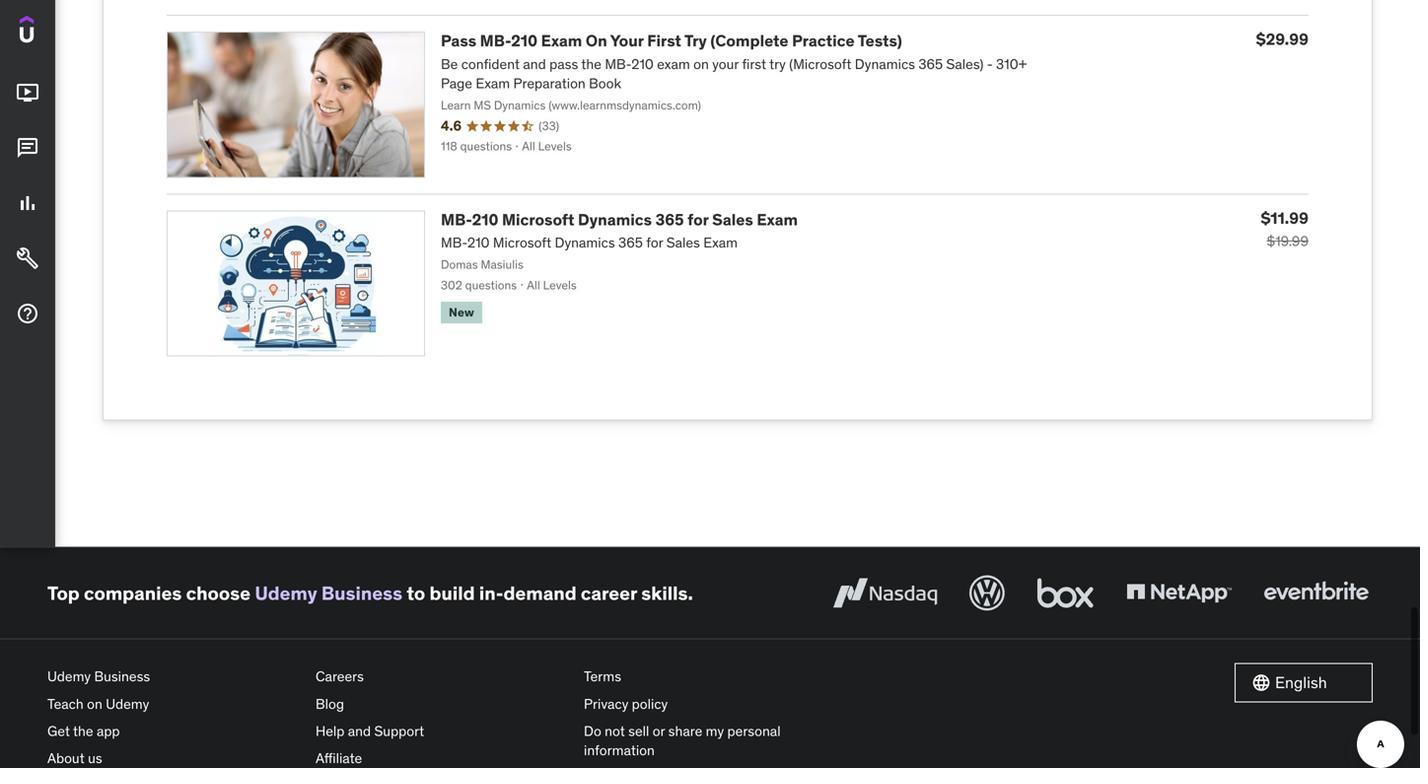 Task type: describe. For each thing, give the bounding box(es) containing it.
support
[[374, 722, 424, 740]]

the inside the udemy business teach on udemy get the app about us
[[73, 722, 93, 740]]

careers link
[[316, 663, 568, 691]]

1 vertical spatial for
[[646, 234, 663, 252]]

udemy image
[[20, 16, 109, 49]]

preparation
[[513, 74, 586, 92]]

personal
[[727, 722, 781, 740]]

3 medium image from the top
[[16, 247, 39, 270]]

and inside careers blog help and support affiliate
[[348, 722, 371, 740]]

top companies choose udemy business to build in-demand career skills.
[[47, 581, 693, 605]]

policy
[[632, 695, 668, 713]]

not
[[605, 722, 625, 740]]

levels for 118 questions
[[538, 139, 572, 154]]

levels for 302 questions
[[543, 278, 577, 293]]

(33)
[[539, 118, 559, 133]]

(complete
[[710, 31, 789, 51]]

questions for 118 questions
[[460, 139, 512, 154]]

companies
[[84, 581, 182, 605]]

302 questions
[[441, 278, 517, 293]]

blog link
[[316, 691, 568, 718]]

terms privacy policy do not sell or share my personal information
[[584, 668, 781, 759]]

masiulis
[[481, 257, 523, 272]]

us
[[88, 749, 102, 767]]

302
[[441, 278, 462, 293]]

1 medium image from the top
[[16, 81, 39, 105]]

try
[[769, 55, 786, 73]]

about
[[47, 749, 85, 767]]

0 vertical spatial microsoft
[[502, 209, 574, 230]]

share
[[668, 722, 702, 740]]

help and support link
[[316, 718, 568, 745]]

exam
[[657, 55, 690, 73]]

eventbrite image
[[1259, 572, 1373, 615]]

ms
[[474, 98, 491, 113]]

210 up domas
[[467, 234, 490, 252]]

2 medium image from the top
[[16, 136, 39, 160]]

your
[[610, 31, 644, 51]]

2 vertical spatial udemy
[[106, 695, 149, 713]]

careers blog help and support affiliate
[[316, 668, 424, 767]]

small image
[[1251, 673, 1271, 693]]

practice
[[792, 31, 855, 51]]

1 vertical spatial udemy business link
[[47, 663, 300, 691]]

or
[[653, 722, 665, 740]]

0 vertical spatial udemy business link
[[255, 581, 402, 605]]

pass mb-210 exam on your first try (complete practice tests) link
[[441, 31, 902, 51]]

mb-210 microsoft dynamics 365 for sales exam mb-210 microsoft dynamics 365 for sales exam domas masiulis
[[441, 209, 798, 272]]

sell
[[628, 722, 649, 740]]

terms link
[[584, 663, 836, 691]]

(microsoft
[[789, 55, 851, 73]]

help
[[316, 722, 345, 740]]

affiliate
[[316, 749, 362, 767]]

all levels for 302 questions
[[527, 278, 577, 293]]

all levels for 118 questions
[[522, 139, 572, 154]]

information
[[584, 742, 655, 759]]

do not sell or share my personal information button
[[584, 718, 836, 764]]

210 up confident
[[511, 31, 538, 51]]

210 down your at the left top
[[631, 55, 654, 73]]

app
[[97, 722, 120, 740]]

in-
[[479, 581, 503, 605]]

skills.
[[641, 581, 693, 605]]

1 vertical spatial udemy
[[47, 668, 91, 686]]

mb-210 microsoft dynamics 365 for sales exam link
[[441, 209, 798, 230]]

new
[[449, 305, 474, 320]]

blog
[[316, 695, 344, 713]]

be
[[441, 55, 458, 73]]

1 horizontal spatial sales
[[712, 209, 753, 230]]

4.6
[[441, 117, 462, 134]]

learn
[[441, 98, 471, 113]]

business inside the udemy business teach on udemy get the app about us
[[94, 668, 150, 686]]

on
[[586, 31, 607, 51]]

-
[[987, 55, 993, 73]]

tests)
[[858, 31, 902, 51]]

first
[[647, 31, 681, 51]]

do
[[584, 722, 601, 740]]

demand
[[503, 581, 577, 605]]

pass mb-210 exam on your first try (complete practice tests) be confident and pass the mb-210 exam on your first try (microsoft dynamics 365 sales) - 310+ page exam preparation book learn ms dynamics (www.learnmsdynamics.com)
[[441, 31, 1027, 113]]



Task type: vqa. For each thing, say whether or not it's contained in the screenshot.
advice
no



Task type: locate. For each thing, give the bounding box(es) containing it.
4 medium image from the top
[[16, 302, 39, 326]]

210 up masiulis
[[472, 209, 498, 230]]

1 vertical spatial all
[[527, 278, 540, 293]]

your
[[712, 55, 739, 73]]

choose
[[186, 581, 251, 605]]

1 vertical spatial business
[[94, 668, 150, 686]]

all
[[522, 139, 535, 154], [527, 278, 540, 293]]

careers
[[316, 668, 364, 686]]

privacy
[[584, 695, 628, 713]]

nasdaq image
[[828, 572, 942, 615]]

medium image
[[16, 81, 39, 105], [16, 136, 39, 160], [16, 247, 39, 270], [16, 302, 39, 326]]

1 horizontal spatial udemy
[[106, 695, 149, 713]]

try
[[684, 31, 707, 51]]

sales)
[[946, 55, 984, 73]]

the
[[581, 55, 602, 73], [73, 722, 93, 740]]

on down try
[[693, 55, 709, 73]]

affiliate link
[[316, 745, 568, 768]]

box image
[[1033, 572, 1099, 615]]

confident
[[461, 55, 520, 73]]

0 horizontal spatial sales
[[666, 234, 700, 252]]

sales
[[712, 209, 753, 230], [666, 234, 700, 252]]

udemy business link up "careers"
[[255, 581, 402, 605]]

0 horizontal spatial on
[[87, 695, 102, 713]]

for
[[687, 209, 709, 230], [646, 234, 663, 252]]

and right help
[[348, 722, 371, 740]]

questions right the 118
[[460, 139, 512, 154]]

365
[[918, 55, 943, 73], [655, 209, 684, 230], [618, 234, 643, 252]]

udemy
[[255, 581, 317, 605], [47, 668, 91, 686], [106, 695, 149, 713]]

2 horizontal spatial 365
[[918, 55, 943, 73]]

about us link
[[47, 745, 300, 768]]

0 vertical spatial udemy
[[255, 581, 317, 605]]

levels down mb-210 microsoft dynamics 365 for sales exam mb-210 microsoft dynamics 365 for sales exam domas masiulis
[[543, 278, 577, 293]]

0 vertical spatial all levels
[[522, 139, 572, 154]]

netapp image
[[1122, 572, 1236, 615]]

business
[[321, 581, 402, 605], [94, 668, 150, 686]]

all for 118 questions
[[522, 139, 535, 154]]

teach
[[47, 695, 84, 713]]

118
[[441, 139, 457, 154]]

the inside pass mb-210 exam on your first try (complete practice tests) be confident and pass the mb-210 exam on your first try (microsoft dynamics 365 sales) - 310+ page exam preparation book learn ms dynamics (www.learnmsdynamics.com)
[[581, 55, 602, 73]]

udemy right choose
[[255, 581, 317, 605]]

310+
[[996, 55, 1027, 73]]

365 inside pass mb-210 exam on your first try (complete practice tests) be confident and pass the mb-210 exam on your first try (microsoft dynamics 365 sales) - 310+ page exam preparation book learn ms dynamics (www.learnmsdynamics.com)
[[918, 55, 943, 73]]

and
[[523, 55, 546, 73], [348, 722, 371, 740]]

all right 302 questions
[[527, 278, 540, 293]]

0 vertical spatial all
[[522, 139, 535, 154]]

1 vertical spatial 365
[[655, 209, 684, 230]]

udemy business link up get the app "link"
[[47, 663, 300, 691]]

business left to
[[321, 581, 402, 605]]

0 vertical spatial and
[[523, 55, 546, 73]]

get
[[47, 722, 70, 740]]

teach on udemy link
[[47, 691, 300, 718]]

the right the get
[[73, 722, 93, 740]]

1 horizontal spatial on
[[693, 55, 709, 73]]

1 vertical spatial levels
[[543, 278, 577, 293]]

on inside pass mb-210 exam on your first try (complete practice tests) be confident and pass the mb-210 exam on your first try (microsoft dynamics 365 sales) - 310+ page exam preparation book learn ms dynamics (www.learnmsdynamics.com)
[[693, 55, 709, 73]]

questions down masiulis
[[465, 278, 517, 293]]

on
[[693, 55, 709, 73], [87, 695, 102, 713]]

1 vertical spatial on
[[87, 695, 102, 713]]

1 horizontal spatial the
[[581, 55, 602, 73]]

business up app
[[94, 668, 150, 686]]

exam
[[541, 31, 582, 51], [476, 74, 510, 92], [757, 209, 798, 230], [703, 234, 738, 252]]

33 reviews element
[[539, 118, 559, 134]]

udemy up teach
[[47, 668, 91, 686]]

build
[[429, 581, 475, 605]]

levels
[[538, 139, 572, 154], [543, 278, 577, 293]]

and up preparation
[[523, 55, 546, 73]]

all levels right 302 questions
[[527, 278, 577, 293]]

my
[[706, 722, 724, 740]]

$11.99
[[1261, 208, 1309, 228]]

0 vertical spatial questions
[[460, 139, 512, 154]]

mb-
[[480, 31, 511, 51], [605, 55, 631, 73], [441, 209, 472, 230], [441, 234, 467, 252]]

book
[[589, 74, 621, 92]]

the down on
[[581, 55, 602, 73]]

0 vertical spatial sales
[[712, 209, 753, 230]]

microsoft
[[502, 209, 574, 230], [493, 234, 551, 252]]

0 vertical spatial for
[[687, 209, 709, 230]]

udemy up app
[[106, 695, 149, 713]]

privacy policy link
[[584, 691, 836, 718]]

medium image
[[16, 191, 39, 215]]

1 vertical spatial all levels
[[527, 278, 577, 293]]

0 horizontal spatial for
[[646, 234, 663, 252]]

1 horizontal spatial for
[[687, 209, 709, 230]]

pass
[[549, 55, 578, 73]]

118 questions
[[441, 139, 512, 154]]

terms
[[584, 668, 621, 686]]

english
[[1275, 673, 1327, 693]]

0 vertical spatial the
[[581, 55, 602, 73]]

dynamics
[[855, 55, 915, 73], [494, 98, 546, 113], [578, 209, 652, 230], [555, 234, 615, 252]]

1 vertical spatial questions
[[465, 278, 517, 293]]

english button
[[1235, 663, 1373, 703]]

1 vertical spatial sales
[[666, 234, 700, 252]]

1 vertical spatial microsoft
[[493, 234, 551, 252]]

0 horizontal spatial the
[[73, 722, 93, 740]]

udemy business link
[[255, 581, 402, 605], [47, 663, 300, 691]]

1 vertical spatial the
[[73, 722, 93, 740]]

0 vertical spatial levels
[[538, 139, 572, 154]]

0 horizontal spatial udemy
[[47, 668, 91, 686]]

domas
[[441, 257, 478, 272]]

2 vertical spatial 365
[[618, 234, 643, 252]]

$19.99
[[1267, 232, 1309, 250]]

0 horizontal spatial business
[[94, 668, 150, 686]]

first
[[742, 55, 766, 73]]

on inside the udemy business teach on udemy get the app about us
[[87, 695, 102, 713]]

0 horizontal spatial 365
[[618, 234, 643, 252]]

$29.99
[[1256, 29, 1309, 49]]

1 horizontal spatial 365
[[655, 209, 684, 230]]

and inside pass mb-210 exam on your first try (complete practice tests) be confident and pass the mb-210 exam on your first try (microsoft dynamics 365 sales) - 310+ page exam preparation book learn ms dynamics (www.learnmsdynamics.com)
[[523, 55, 546, 73]]

pass
[[441, 31, 476, 51]]

0 vertical spatial on
[[693, 55, 709, 73]]

volkswagen image
[[965, 572, 1009, 615]]

1 vertical spatial and
[[348, 722, 371, 740]]

0 vertical spatial business
[[321, 581, 402, 605]]

1 horizontal spatial and
[[523, 55, 546, 73]]

page
[[441, 74, 472, 92]]

$11.99 $19.99
[[1261, 208, 1309, 250]]

questions for 302 questions
[[465, 278, 517, 293]]

(www.learnmsdynamics.com)
[[549, 98, 701, 113]]

top
[[47, 581, 80, 605]]

all for 302 questions
[[527, 278, 540, 293]]

0 vertical spatial 365
[[918, 55, 943, 73]]

on right teach
[[87, 695, 102, 713]]

all right 118 questions
[[522, 139, 535, 154]]

210
[[511, 31, 538, 51], [631, 55, 654, 73], [472, 209, 498, 230], [467, 234, 490, 252]]

0 horizontal spatial and
[[348, 722, 371, 740]]

udemy business teach on udemy get the app about us
[[47, 668, 150, 767]]

1 horizontal spatial business
[[321, 581, 402, 605]]

to
[[407, 581, 425, 605]]

get the app link
[[47, 718, 300, 745]]

2 horizontal spatial udemy
[[255, 581, 317, 605]]

all levels down 33 reviews element
[[522, 139, 572, 154]]

levels down 33 reviews element
[[538, 139, 572, 154]]

all levels
[[522, 139, 572, 154], [527, 278, 577, 293]]

career
[[581, 581, 637, 605]]



